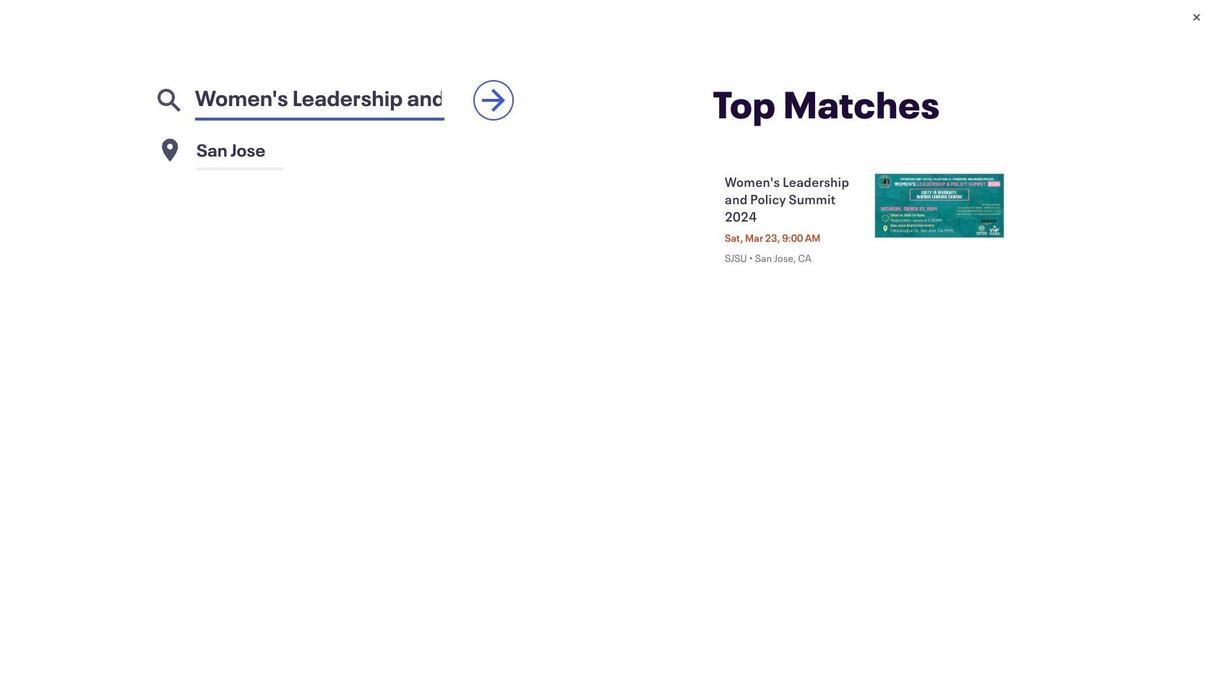 Task type: describe. For each thing, give the bounding box(es) containing it.
sign up element
[[1162, 14, 1197, 29]]



Task type: locate. For each thing, give the bounding box(es) containing it.
run search image
[[476, 83, 511, 118]]

None text field
[[197, 130, 530, 171]]

homepage header image
[[0, 43, 1214, 395]]

None search field
[[195, 75, 444, 121]]

alert dialog
[[0, 0, 1214, 696]]

open search bar element
[[129, 5, 814, 37]]



Task type: vqa. For each thing, say whether or not it's contained in the screenshot.
New York Tech Career Fair: Exclusive Tech Hiring Event Fri, Dec 1 •  12:00 PM Moved to Virtual Event Free at the right
no



